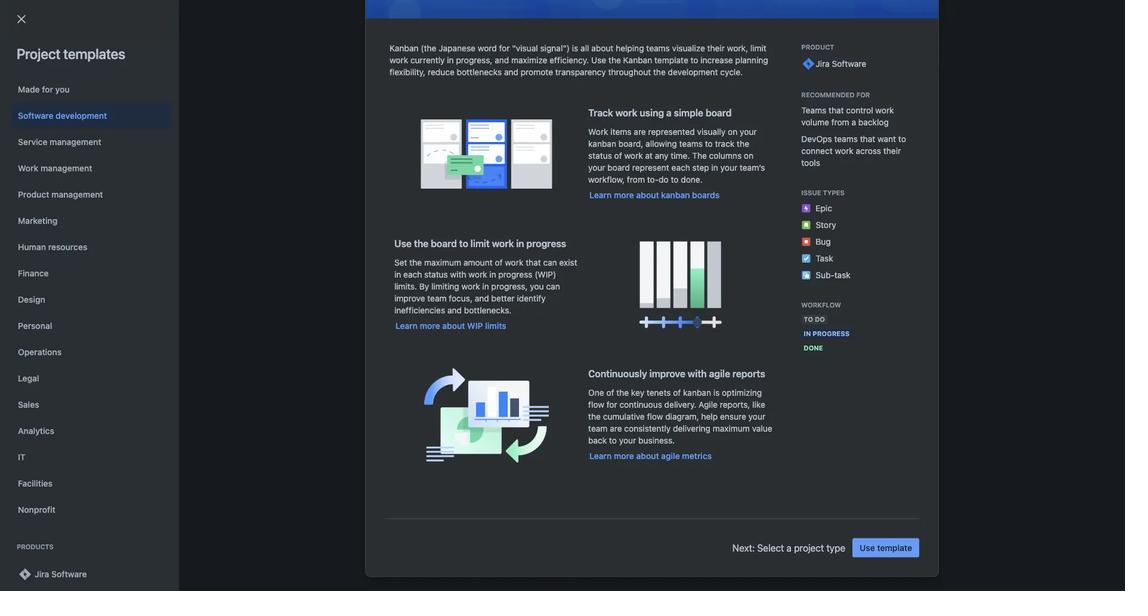 Task type: describe. For each thing, give the bounding box(es) containing it.
are inside one of the key tenets of kanban is optimizing flow for continuous delivery. agile reports, like the cumulative flow diagram, help ensure your team are consistently delivering maximum value back to your business. learn more about agile metrics
[[610, 424, 622, 434]]

0 vertical spatial flow
[[589, 400, 605, 410]]

teams inside devops teams that want to connect work across their tools
[[835, 134, 858, 144]]

work items are represented visually on your kanban board, allowing teams to track the status of work at any time. the columns on your board represent each step in your team's workflow, from to-do to done. learn more about kanban boards
[[589, 127, 766, 200]]

jira software button
[[11, 562, 171, 586]]

product management
[[18, 190, 103, 199]]

simple
[[674, 107, 704, 118]]

and up bottlenecks.
[[475, 293, 489, 303]]

star go to market sample image
[[32, 143, 46, 157]]

human
[[18, 242, 46, 252]]

story
[[816, 220, 837, 230]]

use template button
[[853, 539, 920, 558]]

your down "consistently"
[[620, 436, 637, 446]]

set the maximum amount of work that can exist in each status with work in progress (wip) limits. by limiting work in progress, you can improve team focus, and better identify inefficiencies and bottlenecks. learn more about wip limits
[[395, 258, 578, 331]]

task
[[835, 270, 851, 280]]

cycle.
[[721, 67, 743, 77]]

help
[[702, 412, 718, 422]]

their inside devops teams that want to connect work across their tools
[[884, 146, 902, 156]]

management
[[210, 89, 254, 97]]

task
[[816, 254, 834, 264]]

management for product management
[[51, 190, 103, 199]]

do
[[816, 316, 826, 324]]

1 vertical spatial flow
[[647, 412, 664, 422]]

to-
[[648, 175, 659, 184]]

1
[[50, 184, 54, 194]]

work up items
[[616, 107, 638, 118]]

for inside one of the key tenets of kanban is optimizing flow for continuous delivery. agile reports, like the cumulative flow diagram, help ensure your team are consistently delivering maximum value back to your business. learn more about agile metrics
[[607, 400, 618, 410]]

of inside set the maximum amount of work that can exist in each status with work in progress (wip) limits. by limiting work in progress, you can improve team focus, and better identify inefficiencies and bottlenecks. learn more about wip limits
[[495, 258, 503, 267]]

0 vertical spatial can
[[544, 258, 558, 267]]

use inside kanban (the japanese word for "visual signal") is all about helping teams visualize their work, limit work currently in progress, and maximize efficiency. use the kanban template to increase planning flexibility, reduce bottlenecks and promote transparency throughout the development cycle.
[[592, 56, 607, 65]]

legal
[[18, 373, 39, 383]]

optimizing
[[722, 388, 763, 398]]

board inside work items are represented visually on your kanban board, allowing teams to track the status of work at any time. the columns on your board represent each step in your team's workflow, from to-do to done. learn more about kanban boards
[[608, 163, 630, 173]]

your up 'workflow,'
[[589, 163, 606, 173]]

word
[[478, 44, 497, 53]]

work right amount
[[505, 258, 524, 267]]

flexibility,
[[390, 67, 426, 77]]

jira work management
[[177, 89, 254, 97]]

and down focus,
[[448, 305, 462, 315]]

and down maximize
[[504, 67, 519, 77]]

learn more about kanban boards button
[[589, 186, 721, 205]]

management for work management
[[41, 163, 92, 173]]

product for product
[[802, 44, 835, 51]]

select
[[758, 542, 785, 554]]

kanban (the japanese word for "visual signal") is all about helping teams visualize their work, limit work currently in progress, and maximize efficiency. use the kanban template to increase planning flexibility, reduce bottlenecks and promote transparency throughout the development cycle.
[[390, 44, 769, 77]]

templates
[[63, 45, 125, 62]]

previous image
[[26, 182, 41, 196]]

name
[[59, 120, 82, 130]]

done.
[[681, 175, 703, 184]]

done
[[804, 344, 824, 352]]

reduce
[[428, 67, 455, 77]]

use for use the board to limit work in progress
[[395, 238, 412, 249]]

for inside kanban (the japanese word for "visual signal") is all about helping teams visualize their work, limit work currently in progress, and maximize efficiency. use the kanban template to increase planning flexibility, reduce bottlenecks and promote transparency throughout the development cycle.
[[499, 44, 510, 53]]

next image
[[64, 182, 78, 196]]

by
[[420, 281, 429, 291]]

template inside kanban (the japanese word for "visual signal") is all about helping teams visualize their work, limit work currently in progress, and maximize efficiency. use the kanban template to increase planning flexibility, reduce bottlenecks and promote transparency throughout the development cycle.
[[655, 56, 689, 65]]

planning
[[736, 56, 769, 65]]

improve inside set the maximum amount of work that can exist in each status with work in progress (wip) limits. by limiting work in progress, you can improve team focus, and better identify inefficiencies and bottlenecks. learn more about wip limits
[[395, 293, 425, 303]]

service management button
[[11, 130, 171, 154]]

2 vertical spatial board
[[431, 238, 457, 249]]

progress, inside kanban (the japanese word for "visual signal") is all about helping teams visualize their work, limit work currently in progress, and maximize efficiency. use the kanban template to increase planning flexibility, reduce bottlenecks and promote transparency throughout the development cycle.
[[456, 56, 493, 65]]

are inside work items are represented visually on your kanban board, allowing teams to track the status of work at any time. the columns on your board represent each step in your team's workflow, from to-do to done. learn more about kanban boards
[[634, 127, 646, 137]]

agile
[[699, 400, 718, 410]]

that inside devops teams that want to connect work across their tools
[[861, 134, 876, 144]]

nonprofit
[[18, 505, 55, 515]]

exist
[[560, 258, 578, 267]]

control
[[847, 106, 874, 116]]

team's
[[740, 163, 766, 173]]

issue
[[802, 189, 822, 197]]

0 vertical spatial kanban
[[589, 139, 617, 149]]

recommended for
[[802, 91, 871, 99]]

diagram,
[[666, 412, 700, 422]]

team-
[[426, 145, 451, 155]]

reports,
[[720, 400, 751, 410]]

bottlenecks.
[[464, 305, 512, 315]]

projects
[[24, 49, 75, 66]]

your down columns at the top right
[[721, 163, 738, 173]]

back to projects image
[[14, 12, 29, 26]]

to up amount
[[460, 238, 469, 249]]

facilities button
[[11, 472, 171, 496]]

teams inside work items are represented visually on your kanban board, allowing teams to track the status of work at any time. the columns on your board represent each step in your team's workflow, from to-do to done. learn more about kanban boards
[[680, 139, 703, 149]]

epic
[[816, 204, 833, 213]]

at
[[646, 151, 653, 161]]

next: select a project type
[[733, 542, 846, 554]]

for inside button
[[42, 84, 53, 94]]

0 horizontal spatial on
[[728, 127, 738, 137]]

learn inside set the maximum amount of work that can exist in each status with work in progress (wip) limits. by limiting work in progress, you can improve team focus, and better identify inefficiencies and bottlenecks. learn more about wip limits
[[396, 321, 418, 331]]

work inside work items are represented visually on your kanban board, allowing teams to track the status of work at any time. the columns on your board represent each step in your team's workflow, from to-do to done. learn more about kanban boards
[[625, 151, 643, 161]]

maximum inside one of the key tenets of kanban is optimizing flow for continuous delivery. agile reports, like the cumulative flow diagram, help ensure your team are consistently delivering maximum value back to your business. learn more about agile metrics
[[713, 424, 750, 434]]

1 horizontal spatial with
[[688, 368, 707, 380]]

in
[[804, 330, 812, 338]]

work for work items are represented visually on your kanban board, allowing teams to track the status of work at any time. the columns on your board represent each step in your team's workflow, from to-do to done. learn more about kanban boards
[[589, 127, 609, 137]]

signal")
[[541, 44, 570, 53]]

delivering
[[673, 424, 711, 434]]

like
[[753, 400, 766, 410]]

1 vertical spatial improve
[[650, 368, 686, 380]]

0 vertical spatial software
[[833, 59, 867, 69]]

to do
[[804, 316, 826, 324]]

focus,
[[449, 293, 473, 303]]

issue types
[[802, 189, 845, 197]]

ensure
[[721, 412, 747, 422]]

1 vertical spatial jira
[[177, 89, 189, 97]]

type
[[426, 120, 445, 130]]

lead button
[[637, 119, 675, 132]]

limits.
[[395, 281, 417, 291]]

1 horizontal spatial work
[[191, 89, 208, 97]]

status inside work items are represented visually on your kanban board, allowing teams to track the status of work at any time. the columns on your board represent each step in your team's workflow, from to-do to done. learn more about kanban boards
[[589, 151, 612, 161]]

more inside one of the key tenets of kanban is optimizing flow for continuous delivery. agile reports, like the cumulative flow diagram, help ensure your team are consistently delivering maximum value back to your business. learn more about agile metrics
[[614, 451, 635, 461]]

project templates
[[17, 45, 125, 62]]

recommended
[[802, 91, 855, 99]]

1 button
[[43, 180, 61, 199]]

that inside teams that control work volume from a backlog
[[829, 106, 845, 116]]

service
[[18, 137, 47, 147]]

track
[[589, 107, 614, 118]]

nonprofit button
[[11, 498, 171, 522]]

continuously
[[589, 368, 648, 380]]

track work using a simple board image
[[395, 102, 579, 206]]

legal button
[[11, 367, 171, 390]]

increase
[[701, 56, 734, 65]]

devops teams that want to connect work across their tools
[[802, 134, 907, 168]]

your up columns at the top right
[[740, 127, 757, 137]]

limit inside kanban (the japanese word for "visual signal") is all about helping teams visualize their work, limit work currently in progress, and maximize efficiency. use the kanban template to increase planning flexibility, reduce bottlenecks and promote transparency throughout the development cycle.
[[751, 44, 767, 53]]

learn inside one of the key tenets of kanban is optimizing flow for continuous delivery. agile reports, like the cumulative flow diagram, help ensure your team are consistently delivering maximum value back to your business. learn more about agile metrics
[[590, 451, 612, 461]]

about inside kanban (the japanese word for "visual signal") is all about helping teams visualize their work, limit work currently in progress, and maximize efficiency. use the kanban template to increase planning flexibility, reduce bottlenecks and promote transparency throughout the development cycle.
[[592, 44, 614, 53]]

the up throughout
[[609, 56, 621, 65]]

project
[[17, 45, 60, 62]]

personal
[[18, 321, 52, 331]]

0 horizontal spatial a
[[667, 107, 672, 118]]

1 vertical spatial can
[[547, 281, 560, 291]]

with inside set the maximum amount of work that can exist in each status with work in progress (wip) limits. by limiting work in progress, you can improve team focus, and better identify inefficiencies and bottlenecks. learn more about wip limits
[[451, 269, 467, 279]]

human resources
[[18, 242, 87, 252]]

1 horizontal spatial agile
[[710, 368, 731, 380]]

metrics
[[683, 451, 712, 461]]

volume
[[802, 118, 830, 127]]

to right go
[[92, 144, 99, 154]]

key
[[632, 388, 645, 398]]

a inside teams that control work volume from a backlog
[[852, 118, 857, 127]]

continuously improve with agile reports
[[589, 368, 766, 380]]

in inside kanban (the japanese word for "visual signal") is all about helping teams visualize their work, limit work currently in progress, and maximize efficiency. use the kanban template to increase planning flexibility, reduce bottlenecks and promote transparency throughout the development cycle.
[[447, 56, 454, 65]]

any
[[655, 151, 669, 161]]

work for work management
[[18, 163, 38, 173]]

managed
[[451, 145, 486, 155]]



Task type: locate. For each thing, give the bounding box(es) containing it.
template down visualize
[[655, 56, 689, 65]]

1 vertical spatial work
[[589, 127, 609, 137]]

1 horizontal spatial a
[[787, 542, 792, 554]]

0 vertical spatial jira software
[[816, 59, 867, 69]]

work inside devops teams that want to connect work across their tools
[[836, 146, 854, 156]]

time.
[[671, 151, 690, 161]]

you inside button
[[55, 84, 70, 94]]

kanban inside one of the key tenets of kanban is optimizing flow for continuous delivery. agile reports, like the cumulative flow diagram, help ensure your team are consistently delivering maximum value back to your business. learn more about agile metrics
[[684, 388, 712, 398]]

use template
[[860, 543, 913, 553]]

1 horizontal spatial jira software
[[816, 59, 867, 69]]

can down (wip)
[[547, 281, 560, 291]]

2 vertical spatial jira
[[35, 569, 49, 579]]

operations button
[[11, 340, 171, 364]]

promote
[[521, 67, 554, 77]]

0 vertical spatial product
[[802, 44, 835, 51]]

agile inside one of the key tenets of kanban is optimizing flow for continuous delivery. agile reports, like the cumulative flow diagram, help ensure your team are consistently delivering maximum value back to your business. learn more about agile metrics
[[662, 451, 680, 461]]

board up limiting
[[431, 238, 457, 249]]

1 vertical spatial status
[[425, 269, 448, 279]]

to inside devops teams that want to connect work across their tools
[[899, 134, 907, 144]]

1 vertical spatial software
[[18, 111, 53, 121]]

about left wip
[[443, 321, 465, 331]]

0 vertical spatial work
[[191, 89, 208, 97]]

your
[[740, 127, 757, 137], [589, 163, 606, 173], [721, 163, 738, 173], [749, 412, 766, 422], [620, 436, 637, 446]]

teams up the
[[680, 139, 703, 149]]

1 horizontal spatial kanban
[[624, 56, 653, 65]]

1 horizontal spatial from
[[832, 118, 850, 127]]

1 vertical spatial board
[[608, 163, 630, 173]]

0 horizontal spatial teams
[[647, 44, 670, 53]]

design button
[[11, 288, 171, 312]]

work down track
[[589, 127, 609, 137]]

1 horizontal spatial product
[[802, 44, 835, 51]]

each down time.
[[672, 163, 691, 173]]

limits
[[486, 321, 507, 331]]

jira left management
[[177, 89, 189, 97]]

product left 1
[[18, 190, 49, 199]]

about inside set the maximum amount of work that can exist in each status with work in progress (wip) limits. by limiting work in progress, you can improve team focus, and better identify inefficiencies and bottlenecks. learn more about wip limits
[[443, 321, 465, 331]]

board up 'workflow,'
[[608, 163, 630, 173]]

1 vertical spatial on
[[744, 151, 754, 161]]

use for use template
[[860, 543, 876, 553]]

0 vertical spatial management
[[50, 137, 101, 147]]

product inside button
[[18, 190, 49, 199]]

1 vertical spatial each
[[404, 269, 422, 279]]

limit
[[751, 44, 767, 53], [471, 238, 490, 249]]

1 vertical spatial progress
[[499, 269, 533, 279]]

teams inside kanban (the japanese word for "visual signal") is all about helping teams visualize their work, limit work currently in progress, and maximize efficiency. use the kanban template to increase planning flexibility, reduce bottlenecks and promote transparency throughout the development cycle.
[[647, 44, 670, 53]]

to right do
[[671, 175, 679, 184]]

and
[[495, 56, 509, 65], [504, 67, 519, 77], [475, 293, 489, 303], [448, 305, 462, 315]]

to
[[691, 56, 699, 65], [899, 134, 907, 144], [706, 139, 713, 149], [92, 144, 99, 154], [671, 175, 679, 184], [460, 238, 469, 249], [610, 436, 617, 446]]

0 vertical spatial limit
[[751, 44, 767, 53]]

2 horizontal spatial jira
[[816, 59, 830, 69]]

of inside work items are represented visually on your kanban board, allowing teams to track the status of work at any time. the columns on your board represent each step in your team's workflow, from to-do to done. learn more about kanban boards
[[615, 151, 623, 161]]

team down limiting
[[428, 293, 447, 303]]

use up transparency
[[592, 56, 607, 65]]

1 vertical spatial is
[[714, 388, 720, 398]]

development inside kanban (the japanese word for "visual signal") is all about helping teams visualize their work, limit work currently in progress, and maximize efficiency. use the kanban template to increase planning flexibility, reduce bottlenecks and promote transparency throughout the development cycle.
[[668, 67, 719, 77]]

teams
[[802, 106, 827, 116]]

devops
[[802, 134, 833, 144]]

the
[[609, 56, 621, 65], [654, 67, 666, 77], [737, 139, 750, 149], [414, 238, 429, 249], [410, 258, 422, 267], [617, 388, 629, 398], [589, 412, 601, 422]]

on
[[728, 127, 738, 137], [744, 151, 754, 161]]

efficiency.
[[550, 56, 589, 65]]

1 horizontal spatial team
[[589, 424, 608, 434]]

to down visualize
[[691, 56, 699, 65]]

work left across
[[836, 146, 854, 156]]

name button
[[55, 119, 99, 132]]

from inside work items are represented visually on your kanban board, allowing teams to track the status of work at any time. the columns on your board represent each step in your team's workflow, from to-do to done. learn more about kanban boards
[[627, 175, 645, 184]]

and down word
[[495, 56, 509, 65]]

0 vertical spatial improve
[[395, 293, 425, 303]]

sales
[[18, 400, 39, 410]]

that up across
[[861, 134, 876, 144]]

the down one
[[589, 412, 601, 422]]

teams right helping
[[647, 44, 670, 53]]

0 horizontal spatial from
[[627, 175, 645, 184]]

work up focus,
[[462, 281, 480, 291]]

0 horizontal spatial kanban
[[390, 44, 419, 53]]

development inside button
[[56, 111, 107, 121]]

progress inside set the maximum amount of work that can exist in each status with work in progress (wip) limits. by limiting work in progress, you can improve team focus, and better identify inefficiencies and bottlenecks. learn more about wip limits
[[499, 269, 533, 279]]

0 vertical spatial status
[[589, 151, 612, 161]]

team
[[428, 293, 447, 303], [589, 424, 608, 434]]

learn down back
[[590, 451, 612, 461]]

japanese
[[439, 44, 476, 53]]

1 vertical spatial team
[[589, 424, 608, 434]]

0 vertical spatial their
[[708, 44, 725, 53]]

the up by
[[414, 238, 429, 249]]

each inside work items are represented visually on your kanban board, allowing teams to track the status of work at any time. the columns on your board represent each step in your team's workflow, from to-do to done. learn more about kanban boards
[[672, 163, 691, 173]]

status up 'workflow,'
[[589, 151, 612, 161]]

a right using
[[667, 107, 672, 118]]

from left to-
[[627, 175, 645, 184]]

more down "consistently"
[[614, 451, 635, 461]]

work up amount
[[492, 238, 514, 249]]

a down control
[[852, 118, 857, 127]]

0 horizontal spatial jira software
[[35, 569, 87, 579]]

1 horizontal spatial is
[[714, 388, 720, 398]]

is up agile
[[714, 388, 720, 398]]

finance
[[18, 268, 49, 278]]

kanban up the flexibility,
[[390, 44, 419, 53]]

kanban down items
[[589, 139, 617, 149]]

value
[[753, 424, 773, 434]]

identify
[[517, 293, 546, 303]]

None text field
[[25, 85, 142, 101]]

0 horizontal spatial flow
[[589, 400, 605, 410]]

their up increase at top right
[[708, 44, 725, 53]]

2 vertical spatial work
[[18, 163, 38, 173]]

visualize
[[673, 44, 706, 53]]

1 vertical spatial development
[[56, 111, 107, 121]]

0 horizontal spatial you
[[55, 84, 70, 94]]

to down visually
[[706, 139, 713, 149]]

software up service
[[18, 111, 53, 121]]

the right throughout
[[654, 67, 666, 77]]

to inside kanban (the japanese word for "visual signal") is all about helping teams visualize their work, limit work currently in progress, and maximize efficiency. use the kanban template to increase planning flexibility, reduce bottlenecks and promote transparency throughout the development cycle.
[[691, 56, 699, 65]]

consistently
[[625, 424, 671, 434]]

work left management
[[191, 89, 208, 97]]

1 horizontal spatial each
[[672, 163, 691, 173]]

learn inside work items are represented visually on your kanban board, allowing teams to track the status of work at any time. the columns on your board represent each step in your team's workflow, from to-do to done. learn more about kanban boards
[[590, 190, 612, 200]]

0 horizontal spatial is
[[572, 44, 579, 53]]

about down business.
[[637, 451, 659, 461]]

0 horizontal spatial agile
[[662, 451, 680, 461]]

with up agile
[[688, 368, 707, 380]]

bottlenecks
[[457, 67, 502, 77]]

1 vertical spatial limit
[[471, 238, 490, 249]]

2 vertical spatial management
[[51, 190, 103, 199]]

resources
[[48, 242, 87, 252]]

sub-
[[816, 270, 835, 280]]

is for optimizing
[[714, 388, 720, 398]]

their
[[708, 44, 725, 53], [884, 146, 902, 156]]

board
[[706, 107, 732, 118], [608, 163, 630, 173], [431, 238, 457, 249]]

the inside work items are represented visually on your kanban board, allowing teams to track the status of work at any time. the columns on your board represent each step in your team's workflow, from to-do to done. learn more about kanban boards
[[737, 139, 750, 149]]

0 horizontal spatial team
[[428, 293, 447, 303]]

continuously improve with agile reports image
[[395, 364, 579, 468]]

1 horizontal spatial template
[[878, 543, 913, 553]]

about down to-
[[637, 190, 659, 200]]

0 horizontal spatial improve
[[395, 293, 425, 303]]

0 vertical spatial agile
[[710, 368, 731, 380]]

Search field
[[899, 7, 1018, 26]]

1 vertical spatial template
[[878, 543, 913, 553]]

jira software inside button
[[35, 569, 87, 579]]

on up team's
[[744, 151, 754, 161]]

maximum up limiting
[[424, 258, 462, 267]]

1 vertical spatial use
[[395, 238, 412, 249]]

with
[[451, 269, 467, 279], [688, 368, 707, 380]]

more inside set the maximum amount of work that can exist in each status with work in progress (wip) limits. by limiting work in progress, you can improve team focus, and better identify inefficiencies and bottlenecks. learn more about wip limits
[[420, 321, 440, 331]]

software development button
[[11, 104, 171, 128]]

2 horizontal spatial board
[[706, 107, 732, 118]]

workflow
[[802, 301, 842, 309]]

0 horizontal spatial work
[[18, 163, 38, 173]]

search image
[[904, 12, 913, 21]]

tools
[[802, 158, 821, 168]]

kanban up agile
[[684, 388, 712, 398]]

made for you button
[[11, 78, 171, 101]]

in up identify
[[517, 238, 525, 249]]

to inside one of the key tenets of kanban is optimizing flow for continuous delivery. agile reports, like the cumulative flow diagram, help ensure your team are consistently delivering maximum value back to your business. learn more about agile metrics
[[610, 436, 617, 446]]

maximum inside set the maximum amount of work that can exist in each status with work in progress (wip) limits. by limiting work in progress, you can improve team focus, and better identify inefficiencies and bottlenecks. learn more about wip limits
[[424, 258, 462, 267]]

about inside work items are represented visually on your kanban board, allowing teams to track the status of work at any time. the columns on your board represent each step in your team's workflow, from to-do to done. learn more about kanban boards
[[637, 190, 659, 200]]

1 vertical spatial jira software
[[35, 569, 87, 579]]

a right select
[[787, 542, 792, 554]]

1 vertical spatial their
[[884, 146, 902, 156]]

tenets
[[647, 388, 671, 398]]

progress up exist
[[527, 238, 567, 249]]

more down 'workflow,'
[[614, 190, 635, 200]]

development down made for you button
[[56, 111, 107, 121]]

2 vertical spatial software
[[51, 569, 87, 579]]

2 vertical spatial more
[[614, 451, 635, 461]]

limit up amount
[[471, 238, 490, 249]]

it button
[[11, 445, 171, 469]]

software up recommended for
[[833, 59, 867, 69]]

can up (wip)
[[544, 258, 558, 267]]

each inside set the maximum amount of work that can exist in each status with work in progress (wip) limits. by limiting work in progress, you can improve team focus, and better identify inefficiencies and bottlenecks. learn more about wip limits
[[404, 269, 422, 279]]

cumulative
[[603, 412, 645, 422]]

jira software image
[[802, 57, 816, 71], [802, 57, 816, 71]]

you
[[55, 84, 70, 94], [530, 281, 544, 291]]

in down amount
[[490, 269, 497, 279]]

a
[[667, 107, 672, 118], [852, 118, 857, 127], [787, 542, 792, 554]]

software inside jira software button
[[51, 569, 87, 579]]

track
[[716, 139, 735, 149]]

0 horizontal spatial limit
[[471, 238, 490, 249]]

for right word
[[499, 44, 510, 53]]

columns
[[710, 151, 742, 161]]

work down amount
[[469, 269, 488, 279]]

you up the software development
[[55, 84, 70, 94]]

human resources button
[[11, 235, 171, 259]]

limit up planning
[[751, 44, 767, 53]]

their down want
[[884, 146, 902, 156]]

the right the 'set'
[[410, 258, 422, 267]]

kanban down helping
[[624, 56, 653, 65]]

0 horizontal spatial product
[[18, 190, 49, 199]]

status up limiting
[[425, 269, 448, 279]]

0 horizontal spatial their
[[708, 44, 725, 53]]

that down recommended for
[[829, 106, 845, 116]]

from inside teams that control work volume from a backlog
[[832, 118, 850, 127]]

0 horizontal spatial board
[[431, 238, 457, 249]]

0 horizontal spatial jira
[[35, 569, 49, 579]]

0 horizontal spatial maximum
[[424, 258, 462, 267]]

in inside work items are represented visually on your kanban board, allowing teams to track the status of work at any time. the columns on your board represent each step in your team's workflow, from to-do to done. learn more about kanban boards
[[712, 163, 719, 173]]

are up board,
[[634, 127, 646, 137]]

business.
[[639, 436, 675, 446]]

kanban
[[589, 139, 617, 149], [662, 190, 690, 200], [684, 388, 712, 398]]

of up delivery.
[[674, 388, 681, 398]]

is inside one of the key tenets of kanban is optimizing flow for continuous delivery. agile reports, like the cumulative flow diagram, help ensure your team are consistently delivering maximum value back to your business. learn more about agile metrics
[[714, 388, 720, 398]]

is left all
[[572, 44, 579, 53]]

boards
[[693, 190, 720, 200]]

for up cumulative
[[607, 400, 618, 410]]

use the board to limit work in progress image
[[589, 233, 773, 337]]

0 vertical spatial kanban
[[390, 44, 419, 53]]

of right amount
[[495, 258, 503, 267]]

more inside work items are represented visually on your kanban board, allowing teams to track the status of work at any time. the columns on your board represent each step in your team's workflow, from to-do to done. learn more about kanban boards
[[614, 190, 635, 200]]

1 vertical spatial maximum
[[713, 424, 750, 434]]

0 vertical spatial you
[[55, 84, 70, 94]]

1 horizontal spatial maximum
[[713, 424, 750, 434]]

it
[[18, 452, 26, 462]]

status inside set the maximum amount of work that can exist in each status with work in progress (wip) limits. by limiting work in progress, you can improve team focus, and better identify inefficiencies and bottlenecks. learn more about wip limits
[[425, 269, 448, 279]]

2 horizontal spatial that
[[861, 134, 876, 144]]

use inside button
[[860, 543, 876, 553]]

0 vertical spatial on
[[728, 127, 738, 137]]

in up bottlenecks.
[[483, 281, 489, 291]]

1 vertical spatial kanban
[[624, 56, 653, 65]]

to right want
[[899, 134, 907, 144]]

0 horizontal spatial status
[[425, 269, 448, 279]]

of
[[615, 151, 623, 161], [495, 258, 503, 267], [607, 388, 615, 398], [674, 388, 681, 398]]

(the
[[421, 44, 437, 53]]

maximum
[[424, 258, 462, 267], [713, 424, 750, 434]]

product up recommended
[[802, 44, 835, 51]]

learn down 'workflow,'
[[590, 190, 612, 200]]

team inside set the maximum amount of work that can exist in each status with work in progress (wip) limits. by limiting work in progress, you can improve team focus, and better identify inefficiencies and bottlenecks. learn more about wip limits
[[428, 293, 447, 303]]

of right one
[[607, 388, 615, 398]]

marketing
[[18, 216, 58, 226]]

about
[[592, 44, 614, 53], [637, 190, 659, 200], [443, 321, 465, 331], [637, 451, 659, 461]]

work
[[390, 56, 408, 65], [876, 106, 895, 116], [616, 107, 638, 118], [836, 146, 854, 156], [625, 151, 643, 161], [492, 238, 514, 249], [505, 258, 524, 267], [469, 269, 488, 279], [462, 281, 480, 291]]

primary element
[[7, 0, 899, 33]]

work inside work items are represented visually on your kanban board, allowing teams to track the status of work at any time. the columns on your board represent each step in your team's workflow, from to-do to done. learn more about kanban boards
[[589, 127, 609, 137]]

1 horizontal spatial jira
[[177, 89, 189, 97]]

0 vertical spatial are
[[634, 127, 646, 137]]

0 vertical spatial maximum
[[424, 258, 462, 267]]

0 vertical spatial with
[[451, 269, 467, 279]]

more down inefficiencies
[[420, 321, 440, 331]]

that up (wip)
[[526, 258, 541, 267]]

0 vertical spatial progress,
[[456, 56, 493, 65]]

back
[[589, 436, 607, 446]]

jira inside button
[[35, 569, 49, 579]]

board up visually
[[706, 107, 732, 118]]

progress, up better
[[492, 281, 528, 291]]

improve down limits.
[[395, 293, 425, 303]]

transparency
[[556, 67, 606, 77]]

0 vertical spatial that
[[829, 106, 845, 116]]

learn more about agile metrics button
[[589, 447, 714, 466]]

their inside kanban (the japanese word for "visual signal") is all about helping teams visualize their work, limit work currently in progress, and maximize efficiency. use the kanban template to increase planning flexibility, reduce bottlenecks and promote transparency throughout the development cycle.
[[708, 44, 725, 53]]

business
[[489, 145, 523, 155]]

1 vertical spatial product
[[18, 190, 49, 199]]

product for product management
[[18, 190, 49, 199]]

0 vertical spatial learn
[[590, 190, 612, 200]]

0 vertical spatial each
[[672, 163, 691, 173]]

that inside set the maximum amount of work that can exist in each status with work in progress (wip) limits. by limiting work in progress, you can improve team focus, and better identify inefficiencies and bottlenecks. learn more about wip limits
[[526, 258, 541, 267]]

work down 'star go to market sample' image
[[18, 163, 38, 173]]

0 vertical spatial development
[[668, 67, 719, 77]]

sub-task
[[816, 270, 851, 280]]

limiting
[[432, 281, 460, 291]]

workflow,
[[589, 175, 625, 184]]

2 horizontal spatial a
[[852, 118, 857, 127]]

progress
[[527, 238, 567, 249], [499, 269, 533, 279]]

amount
[[464, 258, 493, 267]]

for right made on the left top
[[42, 84, 53, 94]]

your down like
[[749, 412, 766, 422]]

kanban down do
[[662, 190, 690, 200]]

2 vertical spatial kanban
[[684, 388, 712, 398]]

progress, inside set the maximum amount of work that can exist in each status with work in progress (wip) limits. by limiting work in progress, you can improve team focus, and better identify inefficiencies and bottlenecks. learn more about wip limits
[[492, 281, 528, 291]]

with up limiting
[[451, 269, 467, 279]]

learn
[[590, 190, 612, 200], [396, 321, 418, 331], [590, 451, 612, 461]]

in down the 'set'
[[395, 269, 401, 279]]

software inside software development button
[[18, 111, 53, 121]]

template inside button
[[878, 543, 913, 553]]

you inside set the maximum amount of work that can exist in each status with work in progress (wip) limits. by limiting work in progress, you can improve team focus, and better identify inefficiencies and bottlenecks. learn more about wip limits
[[530, 281, 544, 291]]

maximum down ensure on the bottom right
[[713, 424, 750, 434]]

operations
[[18, 347, 62, 357]]

0 horizontal spatial development
[[56, 111, 107, 121]]

0 vertical spatial progress
[[527, 238, 567, 249]]

represented
[[649, 127, 695, 137]]

create banner
[[0, 0, 1126, 33]]

work up the flexibility,
[[390, 56, 408, 65]]

market
[[102, 144, 128, 154]]

work down board,
[[625, 151, 643, 161]]

that
[[829, 106, 845, 116], [861, 134, 876, 144], [526, 258, 541, 267]]

made
[[18, 84, 40, 94]]

want
[[878, 134, 897, 144]]

management for service management
[[50, 137, 101, 147]]

flow
[[589, 400, 605, 410], [647, 412, 664, 422]]

the inside set the maximum amount of work that can exist in each status with work in progress (wip) limits. by limiting work in progress, you can improve team focus, and better identify inefficiencies and bottlenecks. learn more about wip limits
[[410, 258, 422, 267]]

jira down the products
[[35, 569, 49, 579]]

about right all
[[592, 44, 614, 53]]

1 horizontal spatial improve
[[650, 368, 686, 380]]

development down visualize
[[668, 67, 719, 77]]

1 vertical spatial are
[[610, 424, 622, 434]]

flow down one
[[589, 400, 605, 410]]

work inside kanban (the japanese word for "visual signal") is all about helping teams visualize their work, limit work currently in progress, and maximize efficiency. use the kanban template to increase planning flexibility, reduce bottlenecks and promote transparency throughout the development cycle.
[[390, 56, 408, 65]]

2 horizontal spatial teams
[[835, 134, 858, 144]]

design
[[18, 295, 45, 304]]

kanban
[[390, 44, 419, 53], [624, 56, 653, 65]]

across
[[856, 146, 882, 156]]

about inside one of the key tenets of kanban is optimizing flow for continuous delivery. agile reports, like the cumulative flow diagram, help ensure your team are consistently delivering maximum value back to your business. learn more about agile metrics
[[637, 451, 659, 461]]

1 horizontal spatial status
[[589, 151, 612, 161]]

product management button
[[11, 183, 171, 207]]

1 vertical spatial that
[[861, 134, 876, 144]]

for up control
[[857, 91, 871, 99]]

types
[[824, 189, 845, 197]]

0 horizontal spatial that
[[526, 258, 541, 267]]

is for all
[[572, 44, 579, 53]]

team inside one of the key tenets of kanban is optimizing flow for continuous delivery. agile reports, like the cumulative flow diagram, help ensure your team are consistently delivering maximum value back to your business. learn more about agile metrics
[[589, 424, 608, 434]]

1 horizontal spatial their
[[884, 146, 902, 156]]

0 horizontal spatial use
[[395, 238, 412, 249]]

1 vertical spatial kanban
[[662, 190, 690, 200]]

is inside kanban (the japanese word for "visual signal") is all about helping teams visualize their work, limit work currently in progress, and maximize efficiency. use the kanban template to increase planning flexibility, reduce bottlenecks and promote transparency throughout the development cycle.
[[572, 44, 579, 53]]

in right step
[[712, 163, 719, 173]]

the
[[693, 151, 707, 161]]

work inside button
[[18, 163, 38, 173]]

analytics
[[18, 426, 54, 436]]

1 vertical spatial agile
[[662, 451, 680, 461]]

agile down business.
[[662, 451, 680, 461]]

agile left 'reports'
[[710, 368, 731, 380]]

sample
[[131, 144, 158, 154]]

team up back
[[589, 424, 608, 434]]

delivery.
[[665, 400, 697, 410]]

next:
[[733, 542, 755, 554]]

jira software image
[[18, 567, 32, 581], [18, 567, 32, 581]]

0 vertical spatial more
[[614, 190, 635, 200]]

are
[[634, 127, 646, 137], [610, 424, 622, 434]]

the left key
[[617, 388, 629, 398]]

work inside teams that control work volume from a backlog
[[876, 106, 895, 116]]



Task type: vqa. For each thing, say whether or not it's contained in the screenshot.
Work,
yes



